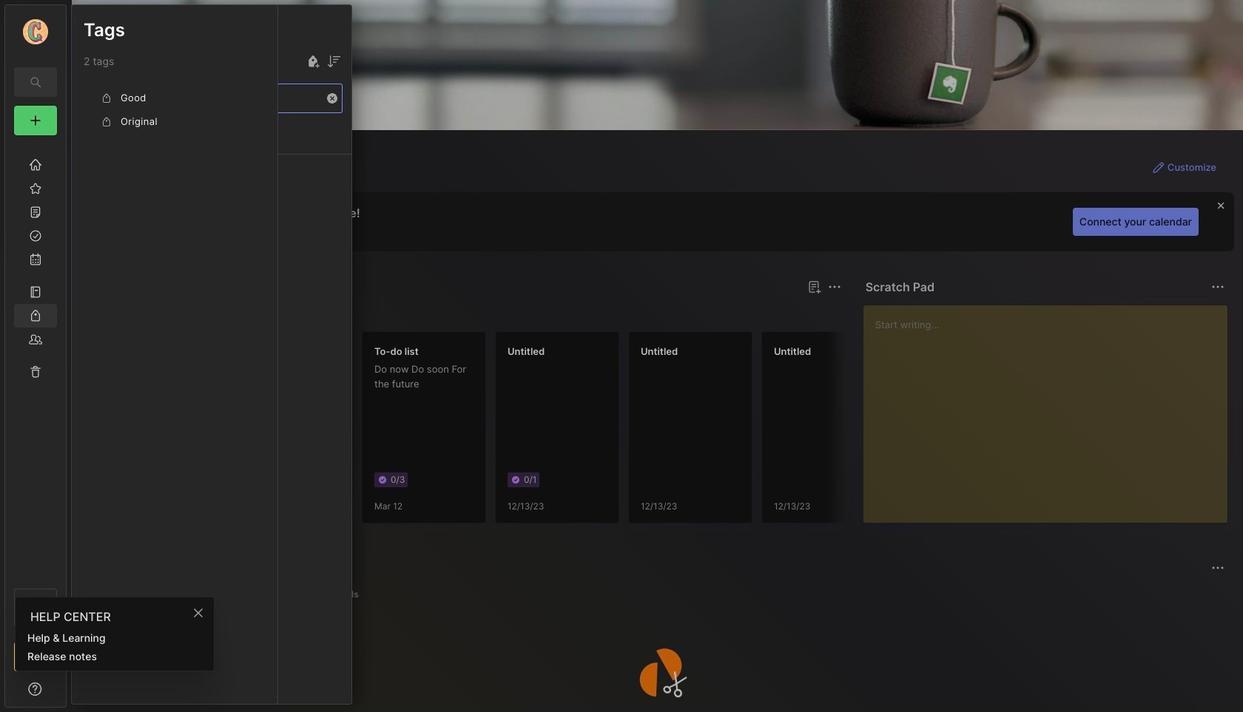 Task type: vqa. For each thing, say whether or not it's contained in the screenshot.
right to
no



Task type: describe. For each thing, give the bounding box(es) containing it.
Find tags… text field
[[84, 88, 323, 108]]

Start writing… text field
[[876, 306, 1227, 512]]

home image
[[28, 158, 43, 172]]

WHAT'S NEW field
[[5, 678, 66, 702]]

create new tag image
[[304, 53, 322, 70]]

dropdown list menu
[[16, 629, 214, 666]]

edit search image
[[27, 73, 44, 91]]

upgrade image
[[27, 648, 44, 666]]



Task type: locate. For each thing, give the bounding box(es) containing it.
account image
[[23, 19, 48, 44]]

tree
[[5, 144, 66, 576]]

tab
[[148, 305, 208, 323], [98, 586, 155, 604], [161, 586, 205, 604], [211, 586, 274, 604], [280, 586, 318, 604], [324, 586, 366, 604]]

Account field
[[5, 17, 66, 47]]

row group
[[84, 87, 266, 134], [72, 125, 352, 205], [95, 332, 1162, 533]]

tree inside main element
[[5, 144, 66, 576]]

tab list
[[98, 586, 1223, 604]]

main element
[[0, 0, 71, 713]]

click to expand image
[[65, 686, 76, 703]]



